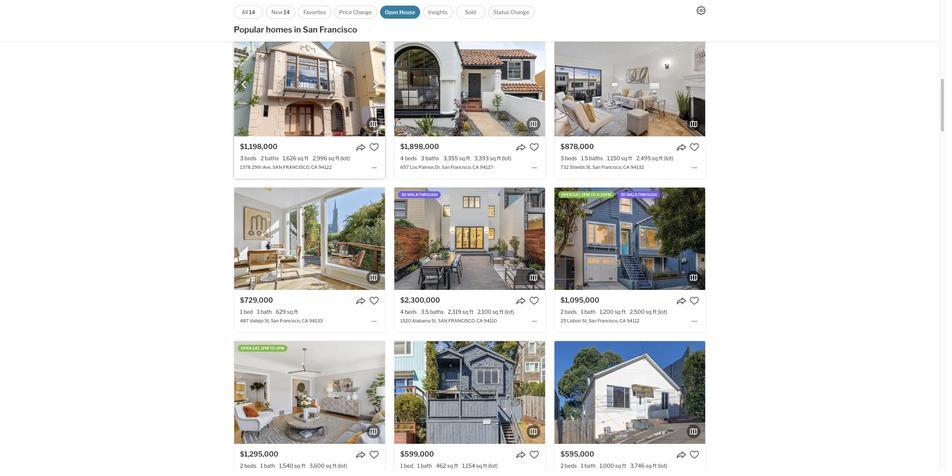 Task type: locate. For each thing, give the bounding box(es) containing it.
1 vertical spatial bed
[[404, 463, 413, 469]]

sq
[[297, 1, 303, 8], [328, 1, 333, 8], [458, 1, 464, 8], [489, 1, 494, 8], [298, 155, 303, 162], [328, 155, 334, 162], [459, 155, 465, 162], [490, 155, 496, 162], [621, 155, 627, 162], [652, 155, 658, 162], [287, 309, 293, 315], [462, 309, 468, 315], [493, 309, 498, 315], [615, 309, 621, 315], [646, 309, 652, 315], [294, 463, 300, 469], [326, 463, 331, 469], [447, 463, 453, 469], [476, 463, 482, 469], [615, 463, 621, 469], [646, 463, 652, 469]]

2 vertical spatial 4 beds
[[400, 309, 417, 315]]

favorite button checkbox for $599,000
[[529, 450, 539, 460]]

photo of 487 vallejo st, san francisco, ca 94133 image
[[83, 188, 234, 290], [234, 188, 385, 290], [385, 188, 536, 290]]

photo of 657 los palmos dr, san francisco, ca 94127 image
[[244, 34, 394, 137], [394, 34, 545, 137], [545, 34, 696, 137]]

1 bed
[[240, 309, 253, 315], [400, 463, 413, 469]]

1 vertical spatial 3 baths
[[421, 155, 439, 162]]

1 horizontal spatial 14
[[284, 9, 290, 15]]

1 change from the left
[[353, 9, 372, 15]]

ft up sold
[[465, 1, 469, 8]]

sq right 1,200
[[615, 309, 621, 315]]

st, right the lisbon
[[582, 319, 588, 324]]

favorite button image for $599,000
[[529, 450, 539, 460]]

bath down $1,295,000
[[264, 463, 275, 469]]

san down 3.5 baths
[[438, 319, 447, 324]]

(lot) right 2,495
[[664, 155, 673, 162]]

option group containing all
[[234, 6, 535, 19]]

open left 1pm
[[241, 347, 252, 351]]

sq for 2,100
[[493, 309, 498, 315]]

sold
[[465, 9, 476, 15]]

ft up 94132
[[628, 155, 632, 162]]

1 3d walkthrough from the left
[[401, 193, 438, 197]]

630 panorama dr, san francisco, ca 94131
[[240, 11, 330, 16]]

san down '629'
[[271, 319, 279, 324]]

3 photo of 657 los palmos dr, san francisco, ca 94127 image from the left
[[545, 34, 696, 137]]

0 vertical spatial 2 baths
[[261, 1, 279, 8]]

14 right all
[[249, 9, 255, 15]]

ft left 2,100
[[469, 309, 473, 315]]

2 baths up new
[[261, 1, 279, 8]]

san down '1,427'
[[279, 11, 287, 16]]

1 photo of 9 powhattan ave, san francisco, ca 94110 image from the left
[[244, 342, 394, 444]]

sq right the 3,746
[[646, 463, 652, 469]]

walkthrough down 94132
[[626, 193, 657, 197]]

4 for $1,898,000
[[400, 155, 404, 162]]

open for $1,095,000
[[561, 193, 572, 197]]

1 14 from the left
[[249, 9, 255, 15]]

sq for 2,996
[[328, 155, 334, 162]]

1 horizontal spatial walkthrough
[[626, 193, 657, 197]]

ft for 3,600 sq ft (lot)
[[333, 463, 337, 469]]

san right the lisbon
[[589, 319, 597, 324]]

status
[[493, 9, 509, 15]]

4 up 1520
[[400, 309, 404, 315]]

open left 2pm
[[561, 193, 572, 197]]

francisco, down 629 sq ft
[[280, 319, 301, 324]]

sq right 2,500
[[646, 309, 652, 315]]

san for 732 shields st, san francisco, ca 94132
[[592, 165, 600, 170]]

0 horizontal spatial 1 bed
[[240, 309, 253, 315]]

beds for $1,198,000
[[245, 155, 257, 162]]

2 change from the left
[[510, 9, 529, 15]]

ft right 2,996
[[335, 155, 339, 162]]

$1,295,000
[[240, 451, 278, 459]]

bath up 25 lisbon st, san francisco, ca 94112
[[584, 309, 596, 315]]

0 horizontal spatial open
[[241, 347, 252, 351]]

1 bath for $1,095,000
[[581, 309, 596, 315]]

0 vertical spatial 4
[[400, 1, 404, 8]]

change inside 'radio'
[[353, 9, 372, 15]]

14 for new 14
[[284, 9, 290, 15]]

bath for $1,295,000
[[264, 463, 275, 469]]

sat,
[[573, 193, 581, 197], [252, 347, 260, 351]]

3,600
[[309, 463, 325, 469]]

732 shields st, san francisco, ca 94132
[[561, 165, 644, 170]]

favorite button image for $2,300,000
[[529, 296, 539, 306]]

14 down '1,427'
[[284, 9, 290, 15]]

4 beds up 1520
[[400, 309, 417, 315]]

0 horizontal spatial to
[[270, 347, 275, 351]]

favorite button checkbox for $878,000
[[690, 143, 699, 152]]

san down 3,355
[[442, 165, 450, 170]]

status change
[[493, 9, 529, 15]]

14 inside new option
[[284, 9, 290, 15]]

0 horizontal spatial francisco,
[[283, 165, 310, 170]]

ft for 1,427 sq ft
[[304, 1, 308, 8]]

2 4 from the top
[[400, 155, 404, 162]]

bath
[[261, 309, 272, 315], [584, 309, 596, 315], [264, 463, 275, 469], [421, 463, 432, 469], [584, 463, 596, 469]]

ft for 2,996 sq ft (lot)
[[335, 155, 339, 162]]

ft right 3,393
[[497, 155, 501, 162]]

2 vertical spatial 4
[[400, 309, 404, 315]]

0 vertical spatial 4 beds
[[400, 1, 417, 8]]

0 vertical spatial to
[[591, 193, 596, 197]]

photo of 9 powhattan ave, san francisco, ca 94110 image
[[244, 342, 394, 444], [394, 342, 545, 444], [545, 342, 696, 444]]

ca down 2,996
[[311, 165, 317, 170]]

3 up all
[[240, 1, 243, 8]]

1,626 sq ft
[[283, 155, 308, 162]]

94124
[[479, 11, 492, 16]]

favorite button checkbox for $1,898,000
[[529, 143, 539, 152]]

open
[[561, 193, 572, 197], [241, 347, 252, 351]]

sq right 3,297
[[328, 1, 333, 8]]

price change
[[339, 9, 372, 15]]

462 sq ft
[[436, 463, 458, 469]]

ca for 732 shields st, san francisco, ca 94132
[[623, 165, 630, 170]]

to right 2pm
[[591, 193, 596, 197]]

1 bed down $599,000
[[400, 463, 413, 469]]

sq for 1,154
[[476, 463, 482, 469]]

photo of 25 lisbon st, san francisco, ca 94112 image
[[404, 188, 555, 290], [555, 188, 705, 290], [705, 188, 856, 290]]

94127
[[480, 165, 493, 170]]

beds down $595,000
[[565, 463, 577, 469]]

0 horizontal spatial sat,
[[252, 347, 260, 351]]

0 vertical spatial open
[[561, 193, 572, 197]]

ft up favorites on the left top of the page
[[304, 1, 308, 8]]

(lot) for $595,000
[[658, 463, 667, 469]]

ft for 1,150 sq ft
[[628, 155, 632, 162]]

walkthrough down palmos
[[407, 193, 438, 197]]

1 bed for $729,000
[[240, 309, 253, 315]]

2 3d walkthrough from the left
[[620, 193, 657, 197]]

2 14 from the left
[[284, 9, 290, 15]]

2 baths
[[261, 1, 279, 8], [261, 155, 279, 162]]

baths
[[265, 1, 279, 8], [425, 1, 439, 8], [265, 155, 279, 162], [425, 155, 439, 162], [589, 155, 603, 162], [430, 309, 444, 315]]

san for 130 bridgeview dr, san francisco, ca 94124
[[440, 11, 448, 16]]

dr, right panorama
[[272, 11, 278, 16]]

1 3d from the left
[[401, 193, 406, 197]]

francisco, for 130 bridgeview dr, san francisco, ca 94124
[[449, 11, 470, 16]]

New radio
[[266, 6, 295, 19]]

3d walkthrough down 94132
[[620, 193, 657, 197]]

3,297 sq ft (lot)
[[312, 1, 349, 8]]

2,996
[[313, 155, 327, 162]]

sq for 1,427
[[297, 1, 303, 8]]

ft right '1,154'
[[483, 463, 487, 469]]

sq up 94124
[[489, 1, 494, 8]]

photo of 230 22nd ave, san francisco, ca 94121 image
[[83, 342, 234, 444], [234, 342, 385, 444], [385, 342, 536, 444]]

25 lisbon st, san francisco, ca 94112
[[561, 319, 640, 324]]

(lot) right '1,154'
[[488, 463, 498, 469]]

732
[[561, 165, 569, 170]]

1 horizontal spatial 1 bed
[[400, 463, 413, 469]]

san
[[279, 11, 287, 16], [440, 11, 448, 16], [303, 25, 318, 34], [442, 165, 450, 170], [592, 165, 600, 170], [271, 319, 279, 324], [589, 319, 597, 324]]

sq right 2,495
[[652, 155, 658, 162]]

1 horizontal spatial open
[[561, 193, 572, 197]]

ft left 2,996
[[304, 155, 308, 162]]

(lot) up status
[[501, 1, 510, 8]]

ft up status
[[496, 1, 500, 8]]

st, down 3.5 baths
[[432, 319, 437, 324]]

(lot) right 3,393
[[502, 155, 511, 162]]

$1,198,000
[[240, 143, 277, 151]]

1 vertical spatial 1 bed
[[400, 463, 413, 469]]

favorite button checkbox
[[369, 143, 379, 152], [529, 143, 539, 152], [369, 296, 379, 306], [529, 450, 539, 460], [690, 450, 699, 460]]

san down 2,282
[[440, 11, 448, 16]]

ft for 3,393 sq ft (lot)
[[497, 155, 501, 162]]

favorite button checkbox
[[690, 143, 699, 152], [529, 296, 539, 306], [690, 296, 699, 306], [369, 450, 379, 460]]

ca down 3,393
[[473, 165, 479, 170]]

sq up 94122
[[328, 155, 334, 162]]

francisco,
[[283, 165, 310, 170], [448, 319, 476, 324]]

1 vertical spatial 4 beds
[[400, 155, 417, 162]]

1 horizontal spatial francisco,
[[448, 319, 476, 324]]

1 for $1,095,000
[[581, 309, 583, 315]]

1378
[[240, 165, 251, 170]]

2 beds for $1,095,000
[[561, 309, 577, 315]]

1 horizontal spatial change
[[510, 9, 529, 15]]

favorite button image for $1,095,000
[[690, 296, 699, 306]]

1 photo of 657 los palmos dr, san francisco, ca 94127 image from the left
[[244, 34, 394, 137]]

2 baths for 1,427
[[261, 1, 279, 8]]

1 bath down $1,095,000
[[581, 309, 596, 315]]

1 2 baths from the top
[[261, 1, 279, 8]]

(lot) right 2,500
[[658, 309, 667, 315]]

sq right '1,427'
[[297, 1, 303, 8]]

st,
[[586, 165, 591, 170], [264, 319, 270, 324], [432, 319, 437, 324], [582, 319, 588, 324]]

photo of 732 shields st, san francisco, ca 94132 image
[[404, 34, 555, 137], [555, 34, 705, 137], [705, 34, 856, 137]]

francisco, down 1,626 sq ft
[[283, 165, 310, 170]]

1 horizontal spatial bed
[[404, 463, 413, 469]]

sq right 2,282
[[458, 1, 464, 8]]

3pm
[[276, 347, 284, 351]]

sq for 2,500
[[646, 309, 652, 315]]

sq right 3,355
[[459, 155, 465, 162]]

2 beds
[[561, 309, 577, 315], [240, 463, 256, 469], [561, 463, 577, 469]]

4 beds up house
[[400, 1, 417, 8]]

sq right '1,154'
[[476, 463, 482, 469]]

bath left 1,000
[[584, 463, 596, 469]]

sq for 3,393
[[490, 155, 496, 162]]

1,000 sq ft
[[600, 463, 626, 469]]

ca left 94132
[[623, 165, 630, 170]]

3 baths for 3,355
[[421, 155, 439, 162]]

st, for $1,095,000
[[582, 319, 588, 324]]

sq right 1,626
[[298, 155, 303, 162]]

3 baths
[[421, 1, 439, 8], [421, 155, 439, 162]]

1 photo of 1378 29th ave, san francisco, ca 94122 image from the left
[[83, 34, 234, 137]]

0 vertical spatial san
[[273, 165, 282, 170]]

ca for 1378 29th ave, san francisco, ca 94122
[[311, 165, 317, 170]]

ft right 2,100
[[499, 309, 504, 315]]

photo of 1520 alabama st, san francisco, ca 94110 image
[[244, 188, 394, 290], [394, 188, 545, 290], [545, 188, 696, 290]]

ft right 2,500
[[653, 309, 657, 315]]

beds
[[245, 1, 257, 8], [405, 1, 417, 8], [245, 155, 257, 162], [405, 155, 417, 162], [565, 155, 577, 162], [405, 309, 417, 315], [565, 309, 577, 315], [244, 463, 256, 469], [565, 463, 577, 469]]

1 horizontal spatial 3d
[[620, 193, 626, 197]]

ft right 2,495
[[659, 155, 663, 162]]

favorite button checkbox for $2,300,000
[[529, 296, 539, 306]]

sq for 3,355
[[459, 155, 465, 162]]

0 horizontal spatial 14
[[249, 9, 255, 15]]

3 photo of 220 dublin st, san francisco, ca 94112 image from the left
[[705, 342, 856, 444]]

favorite button image for $729,000
[[369, 296, 379, 306]]

san for 25 lisbon st, san francisco, ca 94112
[[589, 319, 597, 324]]

favorite button image
[[690, 143, 699, 152], [369, 296, 379, 306], [529, 296, 539, 306], [690, 296, 699, 306], [529, 450, 539, 460], [690, 450, 699, 460]]

san
[[273, 165, 282, 170], [438, 319, 447, 324]]

ft left the 3,746
[[622, 463, 626, 469]]

3 up palmos
[[421, 155, 424, 162]]

francisco, down 1,427 sq ft
[[288, 11, 309, 16]]

baths for $2,300,000
[[430, 309, 444, 315]]

sq right the 2,319
[[462, 309, 468, 315]]

1 bath for $1,295,000
[[260, 463, 275, 469]]

1,540 sq ft
[[279, 463, 305, 469]]

25
[[561, 319, 566, 324]]

panorama
[[250, 11, 272, 16]]

francisco, for 732 shields st, san francisco, ca 94132
[[601, 165, 622, 170]]

0 horizontal spatial change
[[353, 9, 372, 15]]

2 2 baths from the top
[[261, 155, 279, 162]]

beds up 732
[[565, 155, 577, 162]]

2 photo of 1520 alabama st, san francisco, ca 94110 image from the left
[[394, 188, 545, 290]]

francisco,
[[288, 11, 309, 16], [449, 11, 470, 16], [451, 165, 472, 170], [601, 165, 622, 170], [280, 319, 301, 324], [598, 319, 619, 324]]

san right in on the left top
[[303, 25, 318, 34]]

1 vertical spatial to
[[270, 347, 275, 351]]

1520 alabama st, san francisco, ca 94110
[[400, 319, 497, 324]]

3d down 657
[[401, 193, 406, 197]]

(lot) right the 3,746
[[658, 463, 667, 469]]

3,355 sq ft
[[443, 155, 470, 162]]

14 inside all option
[[249, 9, 255, 15]]

ft right 3,600
[[333, 463, 337, 469]]

1 photo of 1520 alabama st, san francisco, ca 94110 image from the left
[[244, 188, 394, 290]]

1 4 beds from the top
[[400, 1, 417, 8]]

94132
[[631, 165, 644, 170]]

francisco, down the 2,319 sq ft
[[448, 319, 476, 324]]

change inside radio
[[510, 9, 529, 15]]

0 vertical spatial 3 baths
[[421, 1, 439, 8]]

sq for 3,746
[[646, 463, 652, 469]]

0 horizontal spatial 3d
[[401, 193, 406, 197]]

0 vertical spatial sat,
[[573, 193, 581, 197]]

2,319
[[448, 309, 461, 315]]

baths up 732 shields st, san francisco, ca 94132 at the top of page
[[589, 155, 603, 162]]

4 up 657
[[400, 155, 404, 162]]

1 for $1,295,000
[[260, 463, 263, 469]]

sq right 3,600
[[326, 463, 331, 469]]

Sold radio
[[456, 6, 485, 19]]

1 3 baths from the top
[[421, 1, 439, 8]]

0 vertical spatial bed
[[244, 309, 253, 315]]

1 bath up vallejo
[[257, 309, 272, 315]]

2
[[261, 1, 264, 8], [261, 155, 264, 162], [561, 309, 564, 315], [240, 463, 243, 469], [561, 463, 564, 469]]

ft left 3,600
[[301, 463, 305, 469]]

1 vertical spatial 4
[[400, 155, 404, 162]]

1 for $729,000
[[257, 309, 259, 315]]

ft right '629'
[[294, 309, 298, 315]]

beds up the los
[[405, 155, 417, 162]]

beds for $1,898,000
[[405, 155, 417, 162]]

beds for $878,000
[[565, 155, 577, 162]]

1 horizontal spatial san
[[438, 319, 447, 324]]

ca
[[310, 11, 316, 16], [471, 11, 478, 16], [311, 165, 317, 170], [473, 165, 479, 170], [623, 165, 630, 170], [302, 319, 308, 324], [477, 319, 483, 324], [619, 319, 626, 324]]

1 photo of 230 22nd ave, san francisco, ca 94121 image from the left
[[83, 342, 234, 444]]

vallejo
[[250, 319, 264, 324]]

lisbon
[[567, 319, 581, 324]]

1 for $595,000
[[581, 463, 583, 469]]

to for $1,295,000
[[270, 347, 275, 351]]

3d walkthrough down the los
[[401, 193, 438, 197]]

bed for $729,000
[[244, 309, 253, 315]]

1,154
[[462, 463, 475, 469]]

1 vertical spatial 2 baths
[[261, 155, 279, 162]]

new 14
[[271, 9, 290, 15]]

beds for $2,300,000
[[405, 309, 417, 315]]

to
[[591, 193, 596, 197], [270, 347, 275, 351]]

sq for 1,540
[[294, 463, 300, 469]]

bath up vallejo
[[261, 309, 272, 315]]

1 horizontal spatial to
[[591, 193, 596, 197]]

2,100
[[478, 309, 491, 315]]

francisco, down 1,200
[[598, 319, 619, 324]]

favorite button checkbox for $1,198,000
[[369, 143, 379, 152]]

3
[[240, 1, 243, 8], [421, 1, 424, 8], [240, 155, 243, 162], [421, 155, 424, 162], [561, 155, 564, 162]]

1 vertical spatial sat,
[[252, 347, 260, 351]]

0 horizontal spatial san
[[273, 165, 282, 170]]

ft for 1,000 sq ft
[[622, 463, 626, 469]]

2 3 baths from the top
[[421, 155, 439, 162]]

change
[[353, 9, 372, 15], [510, 9, 529, 15]]

1378 29th ave, san francisco, ca 94122
[[240, 165, 332, 170]]

option group
[[234, 6, 535, 19]]

dr, for 3 baths
[[434, 11, 439, 16]]

ft for 3,746 sq ft (lot)
[[653, 463, 657, 469]]

3d
[[401, 193, 406, 197], [620, 193, 626, 197]]

0 horizontal spatial 3d walkthrough
[[401, 193, 438, 197]]

1 vertical spatial open
[[241, 347, 252, 351]]

photo of 1378 29th ave, san francisco, ca 94122 image
[[83, 34, 234, 137], [234, 34, 385, 137], [385, 34, 536, 137]]

0 vertical spatial 1 bed
[[240, 309, 253, 315]]

(lot) for $878,000
[[664, 155, 673, 162]]

1 horizontal spatial sat,
[[573, 193, 581, 197]]

1 horizontal spatial 3d walkthrough
[[620, 193, 657, 197]]

3 4 beds from the top
[[400, 309, 417, 315]]

3 photo of 230 22nd ave, san francisco, ca 94121 image from the left
[[385, 342, 536, 444]]

1 bed up 487 on the bottom left of page
[[240, 309, 253, 315]]

1,150
[[607, 155, 620, 162]]

3,881
[[474, 1, 487, 8]]

favorite button image for $1,198,000
[[369, 143, 379, 152]]

sq right 1,150
[[621, 155, 627, 162]]

3,881 sq ft (lot)
[[474, 1, 510, 8]]

3 beds
[[240, 1, 257, 8], [240, 155, 257, 162], [561, 155, 577, 162]]

sq for 2,495
[[652, 155, 658, 162]]

Open House radio
[[380, 6, 420, 19]]

1 vertical spatial san
[[438, 319, 447, 324]]

4 beds up 657
[[400, 155, 417, 162]]

4:30pm
[[597, 193, 611, 197]]

1 vertical spatial francisco,
[[448, 319, 476, 324]]

sq right '629'
[[287, 309, 293, 315]]

2 4 beds from the top
[[400, 155, 417, 162]]

(lot) for $1,198,000
[[340, 155, 350, 162]]

0 horizontal spatial bed
[[244, 309, 253, 315]]

1.5 baths
[[581, 155, 603, 162]]

0 vertical spatial francisco,
[[283, 165, 310, 170]]

st, right vallejo
[[264, 319, 270, 324]]

1 bath down $1,295,000
[[260, 463, 275, 469]]

3 up "bridgeview"
[[421, 1, 424, 8]]

1 bath
[[257, 309, 272, 315], [581, 309, 596, 315], [260, 463, 275, 469], [417, 463, 432, 469], [581, 463, 596, 469]]

ft for 3,355 sq ft
[[466, 155, 470, 162]]

next button image
[[371, 81, 379, 88]]

in
[[294, 25, 301, 34]]

3,393
[[474, 155, 489, 162]]

francisco, for 630 panorama dr, san francisco, ca 94131
[[288, 11, 309, 16]]

3 photo of 487 vallejo st, san francisco, ca 94133 image from the left
[[385, 188, 536, 290]]

sq up 94127
[[490, 155, 496, 162]]

(lot) for $599,000
[[488, 463, 498, 469]]

2,100 sq ft (lot)
[[478, 309, 514, 315]]

photo of 220 dublin st, san francisco, ca 94112 image
[[404, 342, 555, 444], [555, 342, 705, 444], [705, 342, 856, 444]]

14
[[249, 9, 255, 15], [284, 9, 290, 15]]

favorite button image
[[369, 143, 379, 152], [529, 143, 539, 152], [369, 450, 379, 460]]

1pm
[[261, 347, 269, 351]]

4 up open house
[[400, 1, 404, 8]]

popular homes in san francisco
[[234, 25, 357, 34]]

baths for $1,198,000
[[265, 155, 279, 162]]

3 photo of 9 powhattan ave, san francisco, ca 94110 image from the left
[[545, 342, 696, 444]]

3 4 from the top
[[400, 309, 404, 315]]

1 bath down $595,000
[[581, 463, 596, 469]]

2 beds down $595,000
[[561, 463, 577, 469]]

san for $2,300,000
[[438, 319, 447, 324]]

3 photo of 25 lisbon st, san francisco, ca 94112 image from the left
[[705, 188, 856, 290]]

ca for 130 bridgeview dr, san francisco, ca 94124
[[471, 11, 478, 16]]

favorites
[[303, 9, 326, 15]]

$1,898,000
[[400, 143, 439, 151]]

(lot) right 3,600
[[338, 463, 347, 469]]

0 horizontal spatial walkthrough
[[407, 193, 438, 197]]

2 down $1,295,000
[[240, 463, 243, 469]]

change for price change
[[353, 9, 372, 15]]

sq up 94110
[[493, 309, 498, 315]]

baths up ave,
[[265, 155, 279, 162]]

1 photo of 487 vallejo st, san francisco, ca 94133 image from the left
[[83, 188, 234, 290]]



Task type: vqa. For each thing, say whether or not it's contained in the screenshot.
bottom 3 baths
yes



Task type: describe. For each thing, give the bounding box(es) containing it.
francisco, down 3,355 sq ft at the left of page
[[451, 165, 472, 170]]

house
[[399, 9, 415, 15]]

ft for 462 sq ft
[[454, 463, 458, 469]]

sq for 3,881
[[489, 1, 494, 8]]

open sat, 1pm to 3pm
[[241, 347, 284, 351]]

st, for $878,000
[[586, 165, 591, 170]]

4 for $2,300,000
[[400, 309, 404, 315]]

94133
[[309, 319, 323, 324]]

2 for $1,295,000
[[240, 463, 243, 469]]

1 bath for $599,000
[[417, 463, 432, 469]]

29th
[[252, 165, 262, 170]]

$1,095,000
[[561, 297, 599, 305]]

2,495 sq ft (lot)
[[636, 155, 673, 162]]

baths for $1,898,000
[[425, 155, 439, 162]]

francisco, for $1,198,000
[[283, 165, 310, 170]]

bed for $599,000
[[404, 463, 413, 469]]

san for 487 vallejo st, san francisco, ca 94133
[[271, 319, 279, 324]]

3 for 1,150 sq ft
[[561, 155, 564, 162]]

2 photo of 732 shields st, san francisco, ca 94132 image from the left
[[555, 34, 705, 137]]

94122
[[318, 165, 332, 170]]

popular
[[234, 25, 264, 34]]

favorite button checkbox for $729,000
[[369, 296, 379, 306]]

Favorites radio
[[298, 6, 331, 19]]

2,319 sq ft
[[448, 309, 473, 315]]

2 photo of 487 vallejo st, san francisco, ca 94133 image from the left
[[234, 188, 385, 290]]

ft for 3,881 sq ft (lot)
[[496, 1, 500, 8]]

beds up all 14
[[245, 1, 257, 8]]

130 bridgeview dr, san francisco, ca 94124
[[400, 11, 492, 16]]

2,996 sq ft (lot)
[[313, 155, 350, 162]]

dr, right palmos
[[435, 165, 441, 170]]

630
[[240, 11, 249, 16]]

open house
[[385, 9, 415, 15]]

2 photo of 220 dublin st, san francisco, ca 94112 image from the left
[[555, 342, 705, 444]]

Status Change radio
[[488, 6, 535, 19]]

sq for 1,626
[[298, 155, 303, 162]]

$878,000
[[561, 143, 594, 151]]

2 3d from the left
[[620, 193, 626, 197]]

1,540
[[279, 463, 293, 469]]

1 bed for $599,000
[[400, 463, 413, 469]]

sq for 3,600
[[326, 463, 331, 469]]

2 beds for $595,000
[[561, 463, 577, 469]]

favorite button checkbox for $1,295,000
[[369, 450, 379, 460]]

1 photo of 25 lisbon st, san francisco, ca 94112 image from the left
[[404, 188, 555, 290]]

1,626
[[283, 155, 296, 162]]

(lot) up price
[[340, 1, 349, 8]]

4 beds for $2,300,000
[[400, 309, 417, 315]]

462
[[436, 463, 446, 469]]

change for status change
[[510, 9, 529, 15]]

3,600 sq ft (lot)
[[309, 463, 347, 469]]

ft for 1,626 sq ft
[[304, 155, 308, 162]]

price
[[339, 9, 352, 15]]

All radio
[[234, 6, 263, 19]]

ca for 630 panorama dr, san francisco, ca 94131
[[310, 11, 316, 16]]

1 bath for $595,000
[[581, 463, 596, 469]]

baths up new
[[265, 1, 279, 8]]

2 for $1,095,000
[[561, 309, 564, 315]]

1,427
[[283, 1, 296, 8]]

homes
[[266, 25, 292, 34]]

open
[[385, 9, 398, 15]]

1.5
[[581, 155, 588, 162]]

1 4 from the top
[[400, 1, 404, 8]]

2 up panorama
[[261, 1, 264, 8]]

st, for $729,000
[[264, 319, 270, 324]]

all
[[242, 9, 248, 15]]

3 beds for $1,198,000
[[240, 155, 257, 162]]

beds up house
[[405, 1, 417, 8]]

2 photo of 9 powhattan ave, san francisco, ca 94110 image from the left
[[394, 342, 545, 444]]

(lot) for $1,095,000
[[658, 309, 667, 315]]

previous button image
[[240, 81, 248, 88]]

new
[[271, 9, 283, 15]]

3 photo of 732 shields st, san francisco, ca 94132 image from the left
[[705, 34, 856, 137]]

1 photo of 732 shields st, san francisco, ca 94132 image from the left
[[404, 34, 555, 137]]

ave,
[[263, 165, 272, 170]]

ca for 487 vallejo st, san francisco, ca 94133
[[302, 319, 308, 324]]

ft for 1,200 sq ft
[[622, 309, 626, 315]]

palmos
[[419, 165, 434, 170]]

sq for 2,319
[[462, 309, 468, 315]]

1520
[[400, 319, 411, 324]]

ft for 2,495 sq ft (lot)
[[659, 155, 663, 162]]

3.5
[[421, 309, 429, 315]]

ft for 2,500 sq ft (lot)
[[653, 309, 657, 315]]

2 photo of 657 los palmos dr, san francisco, ca 94127 image from the left
[[394, 34, 545, 137]]

alabama
[[412, 319, 431, 324]]

1 walkthrough from the left
[[407, 193, 438, 197]]

2 photo of 230 22nd ave, san francisco, ca 94121 image from the left
[[234, 342, 385, 444]]

$2,300,000
[[400, 297, 440, 305]]

94112
[[627, 319, 640, 324]]

1,154 sq ft (lot)
[[462, 463, 498, 469]]

baths for $878,000
[[589, 155, 603, 162]]

3 beds for $878,000
[[561, 155, 577, 162]]

487 vallejo st, san francisco, ca 94133
[[240, 319, 323, 324]]

3,297
[[312, 1, 326, 8]]

sq for 1,200
[[615, 309, 621, 315]]

2,500
[[630, 309, 645, 315]]

insights
[[428, 9, 448, 15]]

favorite button checkbox for $595,000
[[690, 450, 699, 460]]

favorite button image for $1,898,000
[[529, 143, 539, 152]]

3 photo of 1378 29th ave, san francisco, ca 94122 image from the left
[[385, 34, 536, 137]]

ft for 2,100 sq ft (lot)
[[499, 309, 504, 315]]

ft for 629 sq ft
[[294, 309, 298, 315]]

94110
[[484, 319, 497, 324]]

3,393 sq ft (lot)
[[474, 155, 511, 162]]

1,427 sq ft
[[283, 1, 308, 8]]

1 bath for $729,000
[[257, 309, 272, 315]]

2,282 sq ft
[[443, 1, 469, 8]]

2 photo of 25 lisbon st, san francisco, ca 94112 image from the left
[[555, 188, 705, 290]]

ft for 3,297 sq ft (lot)
[[334, 1, 339, 8]]

all 14
[[242, 9, 255, 15]]

shields
[[570, 165, 585, 170]]

2,500 sq ft (lot)
[[630, 309, 667, 315]]

2 for $595,000
[[561, 463, 564, 469]]

favorite button image for $878,000
[[690, 143, 699, 152]]

657
[[400, 165, 409, 170]]

bath for $599,000
[[421, 463, 432, 469]]

$599,000
[[400, 451, 434, 459]]

4 beds for $1,898,000
[[400, 155, 417, 162]]

favorite button image for $595,000
[[690, 450, 699, 460]]

629 sq ft
[[276, 309, 298, 315]]

favorite button image for $1,295,000
[[369, 450, 379, 460]]

los
[[410, 165, 418, 170]]

3,746 sq ft (lot)
[[630, 463, 667, 469]]

(lot) for $1,295,000
[[338, 463, 347, 469]]

sq for 3,297
[[328, 1, 333, 8]]

francisco
[[319, 25, 357, 34]]

2 beds for $1,295,000
[[240, 463, 256, 469]]

14 for all 14
[[249, 9, 255, 15]]

Insights radio
[[423, 6, 453, 19]]

3,355
[[443, 155, 458, 162]]

ca for 1520 alabama st, san francisco, ca 94110
[[477, 319, 483, 324]]

3,746
[[630, 463, 645, 469]]

1 photo of 220 dublin st, san francisco, ca 94112 image from the left
[[404, 342, 555, 444]]

1,150 sq ft
[[607, 155, 632, 162]]

baths up insights at the top
[[425, 1, 439, 8]]

ca for 25 lisbon st, san francisco, ca 94112
[[619, 319, 626, 324]]

$595,000
[[561, 451, 594, 459]]

ft for 1,540 sq ft
[[301, 463, 305, 469]]

san for popular homes in san francisco
[[303, 25, 318, 34]]

2,495
[[636, 155, 651, 162]]

francisco, for $2,300,000
[[448, 319, 476, 324]]

ft for 2,282 sq ft
[[465, 1, 469, 8]]

bath for $729,000
[[261, 309, 272, 315]]

1,200 sq ft
[[600, 309, 626, 315]]

2 up ave,
[[261, 155, 264, 162]]

Price Change radio
[[334, 6, 377, 19]]

3 baths for 2,282
[[421, 1, 439, 8]]

2 baths for 1,626
[[261, 155, 279, 162]]

open for $1,295,000
[[241, 347, 252, 351]]

(lot) for $2,300,000
[[505, 309, 514, 315]]

1,000
[[600, 463, 614, 469]]

3 photo of 1520 alabama st, san francisco, ca 94110 image from the left
[[545, 188, 696, 290]]

487
[[240, 319, 249, 324]]

ft for 1,154 sq ft (lot)
[[483, 463, 487, 469]]

2 walkthrough from the left
[[626, 193, 657, 197]]

3 beds up all 14
[[240, 1, 257, 8]]

629
[[276, 309, 286, 315]]

3 for 1,626 sq ft
[[240, 155, 243, 162]]

open sat, 2pm to 4:30pm
[[561, 193, 611, 197]]

favorite button checkbox for $1,095,000
[[690, 296, 699, 306]]

beds for $1,295,000
[[244, 463, 256, 469]]

657 los palmos dr, san francisco, ca 94127
[[400, 165, 493, 170]]

francisco, for 487 vallejo st, san francisco, ca 94133
[[280, 319, 301, 324]]

94131
[[317, 11, 330, 16]]

bridgeview
[[409, 11, 433, 16]]

2pm
[[581, 193, 590, 197]]

3.5 baths
[[421, 309, 444, 315]]

3 for 1,427 sq ft
[[240, 1, 243, 8]]

2 photo of 1378 29th ave, san francisco, ca 94122 image from the left
[[234, 34, 385, 137]]

sq for 1,000
[[615, 463, 621, 469]]

130
[[400, 11, 408, 16]]

1,200
[[600, 309, 614, 315]]

ft for 2,319 sq ft
[[469, 309, 473, 315]]



